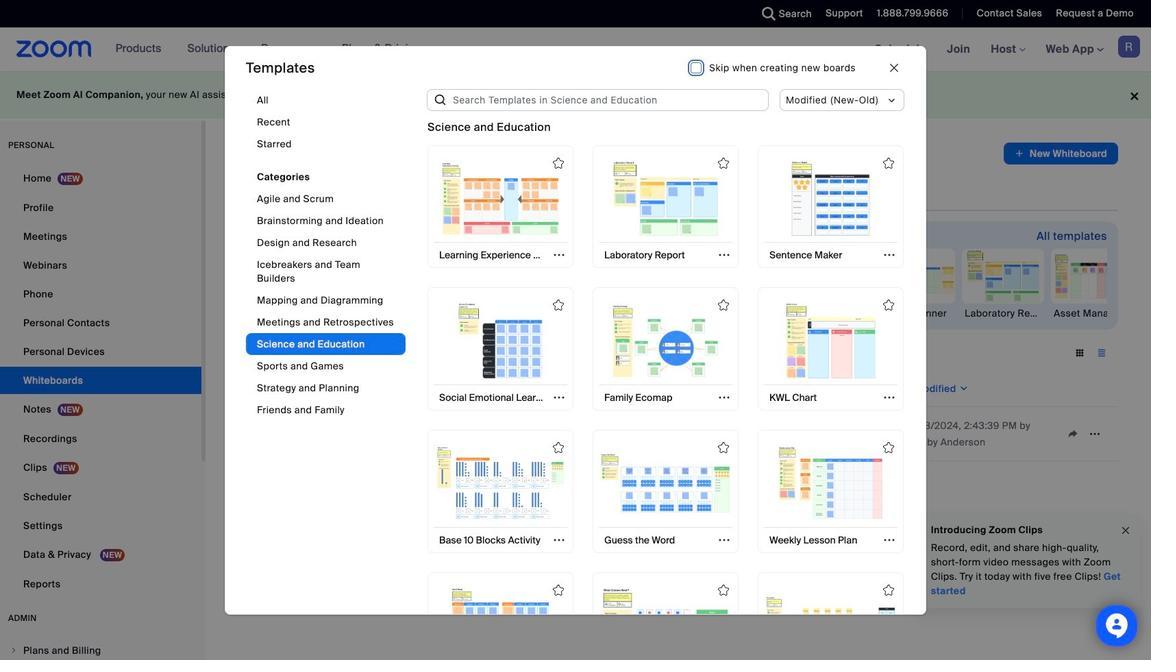 Task type: describe. For each thing, give the bounding box(es) containing it.
thumbnail for what comes next? image
[[601, 587, 731, 660]]

card for template sentence maker element
[[758, 145, 904, 268]]

thumbnail for laboratory report image
[[601, 160, 731, 237]]

card for template what comes next? element
[[593, 572, 739, 660]]

thumbnail for family ecomap image
[[601, 303, 731, 379]]

thumbnail for guess the word image
[[601, 445, 731, 521]]

add to starred image inside card for template kwl chart element
[[883, 300, 894, 311]]

thumbnail for weekly lesson plan image
[[766, 445, 896, 521]]

Search Templates in Science and Education text field
[[448, 89, 769, 111]]

add to starred image for thumbnail for laboratory report
[[718, 157, 729, 168]]

laboratory report element
[[962, 306, 1045, 320]]

fun fact element
[[339, 306, 421, 320]]

add to starred image for thumbnail for social emotional learning
[[553, 300, 564, 311]]

0 horizontal spatial cell
[[241, 429, 252, 440]]

add to starred image inside card for template fly swatter element
[[883, 584, 894, 595]]

add to starred image inside card for template what comes next? element
[[718, 584, 729, 595]]

1 horizontal spatial cell
[[777, 431, 910, 437]]

thumbnail for word study image
[[436, 587, 566, 660]]

thumbnail for learning experience canvas image
[[436, 160, 566, 237]]

thumbnail for fly swatter image
[[766, 587, 896, 660]]

weekly schedule element
[[695, 306, 777, 320]]

add to starred image inside card for template word study element
[[553, 584, 564, 595]]

Search text field
[[244, 342, 361, 364]]

meetings navigation
[[865, 27, 1151, 72]]

categories element
[[246, 89, 406, 434]]

card for template fly swatter element
[[758, 572, 904, 660]]

card for template social emotional learning element
[[428, 287, 574, 411]]

uml class diagram element
[[606, 306, 688, 320]]

thumbnail for base 10 blocks activity image
[[436, 445, 566, 521]]

card for template word study element
[[428, 572, 574, 660]]

list mode, selected image
[[1091, 347, 1113, 359]]

tabs of all whiteboard page tab list
[[239, 175, 838, 211]]

add to starred image for thumbnail for sentence maker
[[883, 157, 894, 168]]

grid mode, not selected image
[[1069, 347, 1091, 359]]



Task type: vqa. For each thing, say whether or not it's contained in the screenshot.
Add to Starred image inside Card for template Weekly Lesson Plan element
yes



Task type: locate. For each thing, give the bounding box(es) containing it.
asset management element
[[1051, 306, 1134, 320]]

1 horizontal spatial close image
[[1121, 523, 1132, 538]]

digital marketing canvas element
[[517, 306, 599, 320]]

card for template guess the word element
[[593, 430, 739, 553]]

0 vertical spatial close image
[[890, 63, 899, 72]]

weekly planner element
[[873, 306, 955, 320]]

add to starred image inside card for template sentence maker element
[[883, 157, 894, 168]]

show and tell with a twist element
[[784, 306, 866, 320]]

thumbnail for kwl chart image
[[766, 303, 896, 379]]

close image
[[890, 63, 899, 72], [1121, 523, 1132, 538]]

add to starred image for thumbnail for weekly lesson plan
[[883, 442, 894, 453]]

cell
[[241, 429, 252, 440], [777, 431, 910, 437]]

add to starred image inside card for template learning experience canvas 'element'
[[553, 157, 564, 168]]

thumbnail for social emotional learning image
[[436, 303, 566, 379]]

add to starred image inside card for template guess the word element
[[718, 442, 729, 453]]

card for template kwl chart element
[[758, 287, 904, 411]]

application
[[1004, 143, 1119, 164], [239, 371, 1119, 461], [553, 424, 639, 444]]

add to starred image inside the card for template family ecomap element
[[718, 300, 729, 311]]

add to starred image inside card for template base 10 blocks activity element
[[553, 442, 564, 453]]

add to starred image
[[718, 157, 729, 168], [883, 157, 894, 168], [553, 300, 564, 311], [883, 442, 894, 453]]

card for template laboratory report element
[[593, 145, 739, 268]]

1 vertical spatial close image
[[1121, 523, 1132, 538]]

add to starred image
[[553, 157, 564, 168], [718, 300, 729, 311], [883, 300, 894, 311], [553, 442, 564, 453], [718, 442, 729, 453], [553, 584, 564, 595], [718, 584, 729, 595], [883, 584, 894, 595]]

card for template family ecomap element
[[593, 287, 739, 411]]

add to starred image inside card for template laboratory report element
[[718, 157, 729, 168]]

status
[[428, 119, 551, 135]]

footer
[[0, 71, 1151, 119]]

card for template learning experience canvas element
[[428, 145, 574, 268]]

personal menu menu
[[0, 164, 202, 599]]

card for template weekly lesson plan element
[[758, 430, 904, 553]]

add to starred image inside card for template social emotional learning element
[[553, 300, 564, 311]]

product information navigation
[[105, 27, 432, 71]]

card for template base 10 blocks activity element
[[428, 430, 574, 553]]

add to starred image inside "card for template weekly lesson plan" element
[[883, 442, 894, 453]]

banner
[[0, 27, 1151, 72]]

0 horizontal spatial close image
[[890, 63, 899, 72]]

learning experience canvas element
[[428, 306, 510, 320]]

me-we-us retrospective element
[[249, 306, 332, 320]]

thumbnail for sentence maker image
[[766, 160, 896, 237]]



